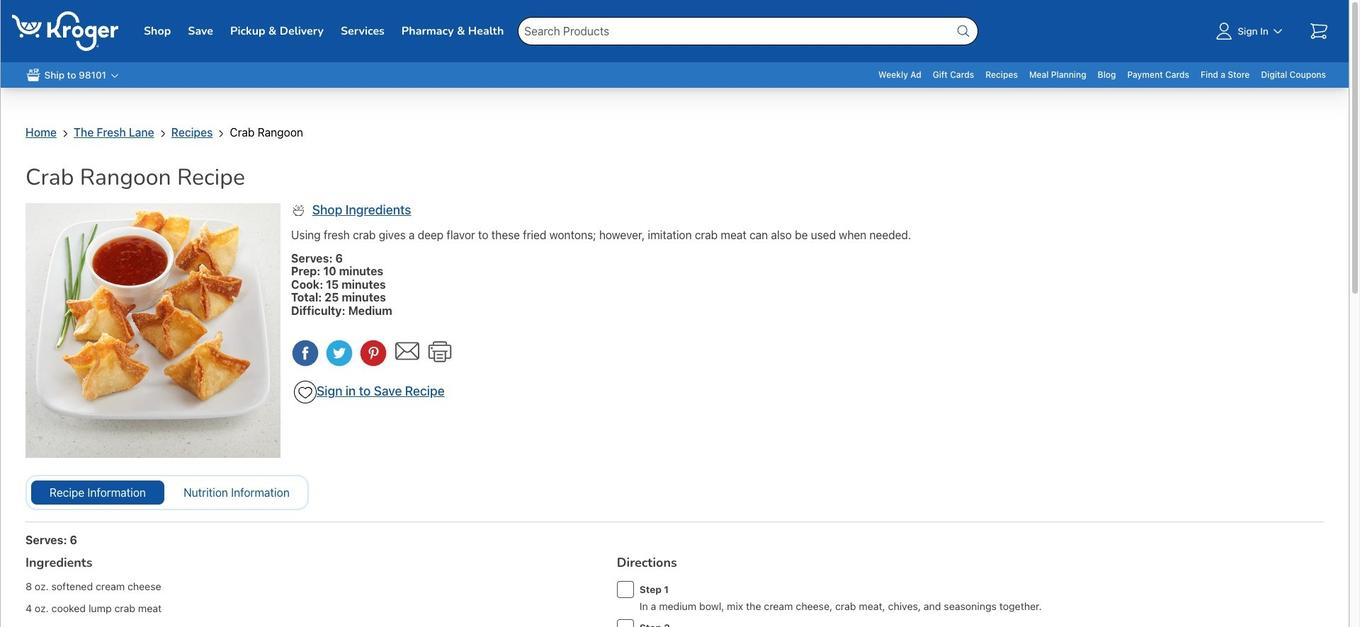 Task type: locate. For each thing, give the bounding box(es) containing it.
share via facebook image
[[291, 339, 320, 368]]

account menu image
[[1213, 20, 1236, 43]]

None checkbox
[[617, 582, 634, 599], [617, 620, 634, 628], [617, 582, 634, 599], [617, 620, 634, 628]]

None search field
[[518, 0, 979, 62]]

kroger logo image
[[12, 11, 118, 51]]

print recipe image
[[426, 338, 454, 366]]

Search search field
[[518, 17, 979, 45]]

save crab rangoon recipe recipe to my favorites. image
[[297, 384, 314, 401]]

tab list
[[26, 475, 309, 511]]



Task type: vqa. For each thing, say whether or not it's contained in the screenshot.
Save Crab Rangoon Recipe recipe to my favorites. icon
yes



Task type: describe. For each thing, give the bounding box(es) containing it.
search image
[[955, 23, 972, 40]]

share via twitter image
[[325, 339, 354, 368]]

share via pinterest image
[[359, 339, 388, 368]]

share via email image
[[393, 337, 422, 366]]



